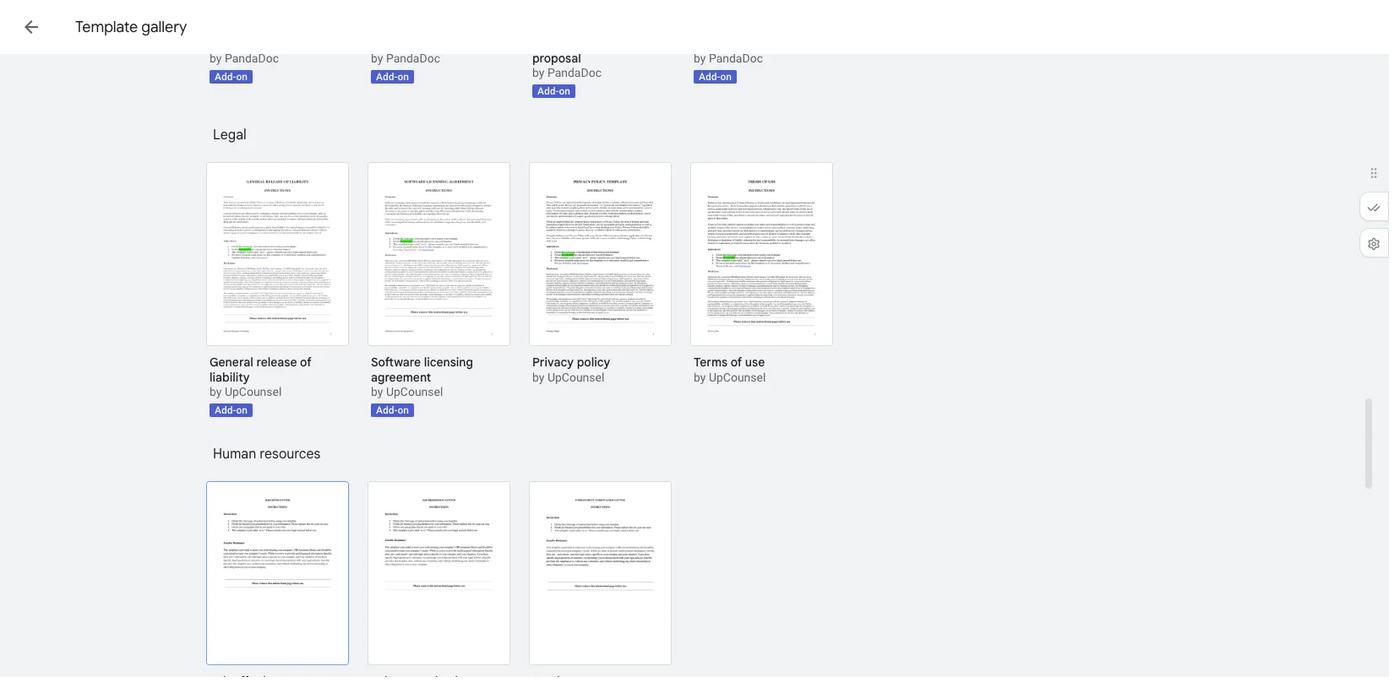 Task type: locate. For each thing, give the bounding box(es) containing it.
software for proposal
[[532, 35, 582, 51]]

0 horizontal spatial software
[[371, 355, 421, 370]]

on inside 'general release of liability by upcounsel add-on'
[[236, 405, 248, 417]]

2 horizontal spatial by pandadoc add-on
[[694, 52, 763, 83]]

legal
[[213, 127, 246, 144]]

by inside 'general release of liability by upcounsel add-on'
[[210, 385, 222, 399]]

policy
[[577, 355, 610, 370]]

software inside software development proposal by pandadoc add-on
[[532, 35, 582, 51]]

pandadoc
[[225, 52, 279, 65], [386, 52, 440, 65], [709, 52, 763, 65], [547, 66, 602, 79]]

software for agreement
[[371, 355, 421, 370]]

upcounsel link inside terms of use option
[[709, 371, 766, 384]]

choose template dialog dialog
[[0, 0, 1389, 678]]

upcounsel inside 'general release of liability by upcounsel add-on'
[[225, 385, 282, 399]]

software inside software licensing agreement by upcounsel add-on
[[371, 355, 421, 370]]

2 of from the left
[[731, 355, 742, 370]]

upcounsel link down general
[[225, 385, 282, 399]]

3 option from the left
[[529, 482, 672, 678]]

by pandadoc add-on
[[210, 52, 279, 83], [371, 52, 440, 83], [694, 52, 763, 83]]

by
[[210, 52, 222, 65], [371, 52, 383, 65], [694, 52, 706, 65], [532, 66, 544, 79], [532, 371, 544, 384], [694, 371, 706, 384], [210, 385, 222, 399], [371, 385, 383, 399]]

upcounsel link
[[547, 371, 604, 384], [709, 371, 766, 384], [225, 385, 282, 399], [386, 385, 443, 399]]

upcounsel link inside privacy policy option
[[547, 371, 604, 384]]

terms
[[694, 355, 728, 370]]

upcounsel link down 'policy'
[[547, 371, 604, 384]]

option
[[206, 482, 349, 678], [368, 482, 510, 678], [529, 482, 672, 678]]

pandadoc link
[[225, 52, 279, 65], [386, 52, 440, 65], [709, 52, 763, 65], [547, 66, 602, 79]]

2 horizontal spatial option
[[529, 482, 672, 678]]

on inside software development proposal by pandadoc add-on
[[559, 85, 570, 97]]

upcounsel down general
[[225, 385, 282, 399]]

upcounsel link for general release of liability
[[225, 385, 282, 399]]

software
[[532, 35, 582, 51], [371, 355, 421, 370]]

1 horizontal spatial software
[[532, 35, 582, 51]]

software licensing agreement option
[[368, 162, 510, 417]]

software left development
[[532, 35, 582, 51]]

upcounsel down 'policy'
[[547, 371, 604, 384]]

upcounsel link for privacy policy
[[547, 371, 604, 384]]

terms of use by upcounsel
[[694, 355, 766, 384]]

2 by pandadoc add-on from the left
[[371, 52, 440, 83]]

0 horizontal spatial of
[[300, 355, 312, 370]]

1 vertical spatial software
[[371, 355, 421, 370]]

privacy policy option
[[529, 162, 672, 387]]

proposal
[[532, 51, 581, 66]]

upcounsel link inside software licensing agreement option
[[386, 385, 443, 399]]

1 horizontal spatial by pandadoc add-on
[[371, 52, 440, 83]]

upcounsel link down licensing in the left bottom of the page
[[386, 385, 443, 399]]

software left licensing in the left bottom of the page
[[371, 355, 421, 370]]

add-
[[215, 71, 236, 83], [376, 71, 398, 83], [699, 71, 720, 83], [537, 85, 559, 97], [215, 405, 236, 417], [376, 405, 398, 417]]

of
[[300, 355, 312, 370], [731, 355, 742, 370]]

1 of from the left
[[300, 355, 312, 370]]

gallery
[[141, 18, 187, 36]]

use
[[745, 355, 765, 370]]

1 by pandadoc add-on from the left
[[210, 52, 279, 83]]

upcounsel down use
[[709, 371, 766, 384]]

1 horizontal spatial option
[[368, 482, 510, 678]]

of left use
[[731, 355, 742, 370]]

1 horizontal spatial of
[[731, 355, 742, 370]]

0 vertical spatial software
[[532, 35, 582, 51]]

add- inside software licensing agreement by upcounsel add-on
[[376, 405, 398, 417]]

of right the release
[[300, 355, 312, 370]]

upcounsel link inside the general release of liability option
[[225, 385, 282, 399]]

privacy policy by upcounsel
[[532, 355, 610, 384]]

upcounsel
[[547, 371, 604, 384], [709, 371, 766, 384], [225, 385, 282, 399], [386, 385, 443, 399]]

by inside terms of use by upcounsel
[[694, 371, 706, 384]]

0 horizontal spatial option
[[206, 482, 349, 678]]

upcounsel down licensing in the left bottom of the page
[[386, 385, 443, 399]]

on
[[236, 71, 248, 83], [398, 71, 409, 83], [720, 71, 732, 83], [559, 85, 570, 97], [236, 405, 248, 417], [398, 405, 409, 417]]

0 horizontal spatial by pandadoc add-on
[[210, 52, 279, 83]]

upcounsel link down use
[[709, 371, 766, 384]]

general release of liability by upcounsel add-on
[[210, 355, 312, 417]]

upcounsel inside privacy policy by upcounsel
[[547, 371, 604, 384]]



Task type: describe. For each thing, give the bounding box(es) containing it.
software licensing agreement by upcounsel add-on
[[371, 355, 473, 417]]

template
[[75, 18, 138, 36]]

2 option from the left
[[368, 482, 510, 678]]

add- inside 'general release of liability by upcounsel add-on'
[[215, 405, 236, 417]]

resources
[[260, 446, 321, 463]]

pandadoc inside software development proposal by pandadoc add-on
[[547, 66, 602, 79]]

by inside software development proposal by pandadoc add-on
[[532, 66, 544, 79]]

docs
[[95, 16, 136, 38]]

upcounsel link for software licensing agreement
[[386, 385, 443, 399]]

by inside privacy policy by upcounsel
[[532, 371, 544, 384]]

3 by pandadoc add-on from the left
[[694, 52, 763, 83]]

software development proposal list box
[[206, 0, 1178, 118]]

on inside software licensing agreement by upcounsel add-on
[[398, 405, 409, 417]]

development
[[585, 35, 658, 51]]

agreement
[[371, 370, 431, 385]]

general
[[210, 355, 253, 370]]

template gallery
[[75, 18, 187, 36]]

of inside 'general release of liability by upcounsel add-on'
[[300, 355, 312, 370]]

upcounsel inside software licensing agreement by upcounsel add-on
[[386, 385, 443, 399]]

docs link
[[54, 10, 136, 47]]

software development proposal by pandadoc add-on
[[532, 35, 658, 97]]

human resources
[[213, 446, 321, 463]]

release
[[256, 355, 297, 370]]

terms of use option
[[690, 162, 833, 387]]

add- inside software development proposal by pandadoc add-on
[[537, 85, 559, 97]]

by inside software licensing agreement by upcounsel add-on
[[371, 385, 383, 399]]

upcounsel link for terms of use
[[709, 371, 766, 384]]

1 option from the left
[[206, 482, 349, 678]]

liability
[[210, 370, 250, 385]]

privacy
[[532, 355, 574, 370]]

legal list box
[[206, 162, 1178, 438]]

general release of liability option
[[206, 162, 349, 417]]

of inside terms of use by upcounsel
[[731, 355, 742, 370]]

human resources list box
[[206, 482, 1178, 678]]

human
[[213, 446, 256, 463]]

licensing
[[424, 355, 473, 370]]

upcounsel inside terms of use by upcounsel
[[709, 371, 766, 384]]



Task type: vqa. For each thing, say whether or not it's contained in the screenshot.
second 'the' from the right
no



